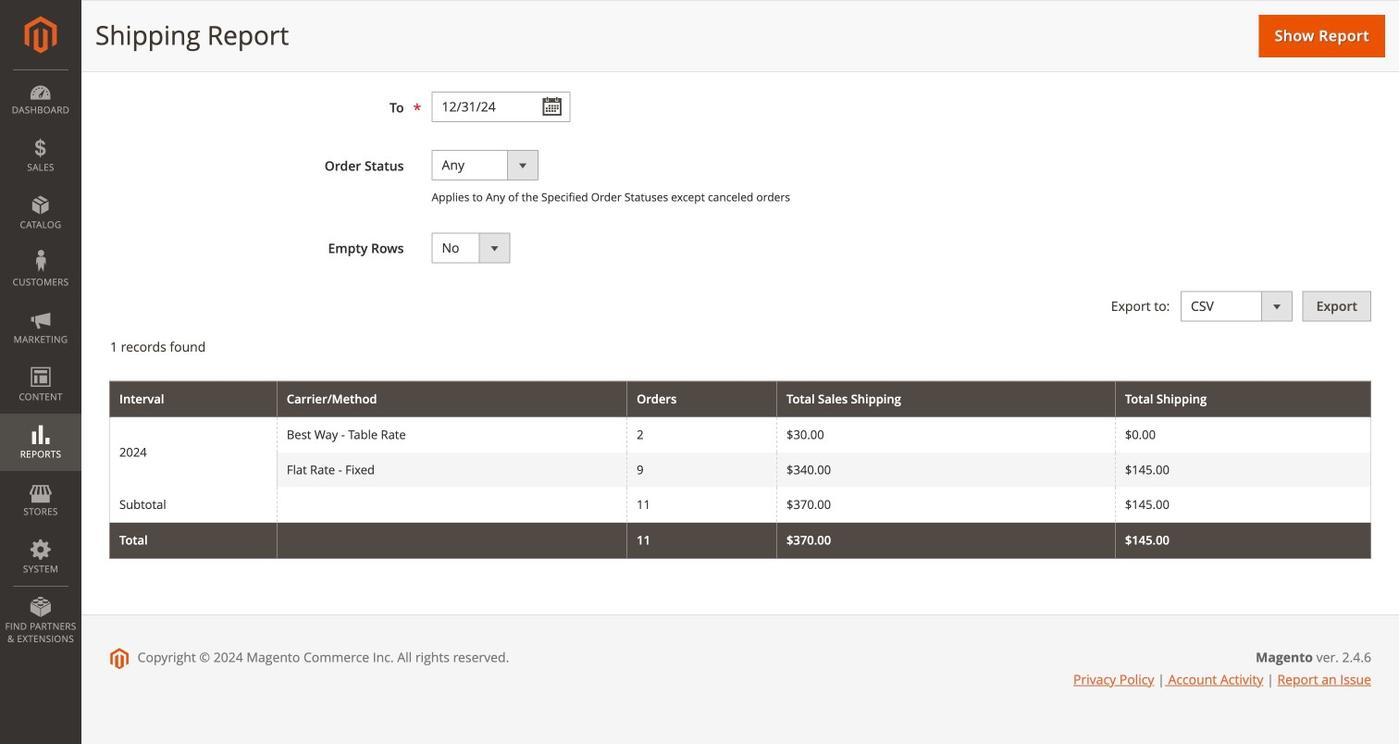 Task type: locate. For each thing, give the bounding box(es) containing it.
menu bar
[[0, 69, 81, 655]]

magento admin panel image
[[25, 16, 57, 54]]

None text field
[[432, 33, 571, 64], [432, 92, 571, 122], [432, 33, 571, 64], [432, 92, 571, 122]]



